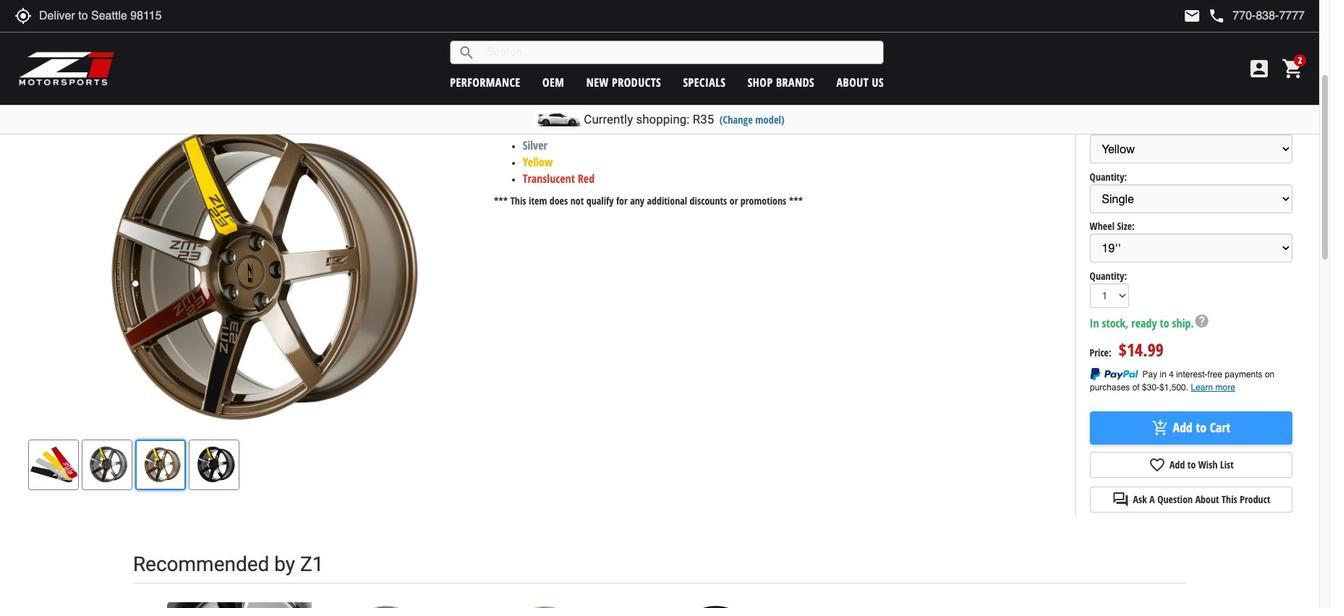 Task type: describe. For each thing, give the bounding box(es) containing it.
search
[[458, 44, 475, 61]]

to inside in stock, ready to ship. help
[[1160, 315, 1169, 331]]

available
[[494, 97, 535, 113]]

products
[[612, 74, 661, 90]]

additional
[[647, 194, 687, 208]]

these
[[494, 42, 525, 55]]

review
[[1120, 87, 1147, 98]]

stock,
[[1102, 315, 1129, 331]]

decal color:
[[1090, 120, 1137, 134]]

add_shopping_cart add to cart
[[1152, 419, 1231, 437]]

the inside . each decal is made from uv and weather-resistant vinyl for long life and durability and is easy for the average joe to install. spoke decals are available in four colors and can be purchased for 18'' or 19'' wheels.
[[893, 58, 910, 71]]

for up 19''
[[876, 58, 890, 71]]

to inside these decals were designed to accurately match the spoke profile of z1 zm-23 wheels
[[644, 42, 655, 55]]

z1 motorsports logo image
[[18, 51, 115, 87]]

new products
[[586, 74, 661, 90]]

decal
[[966, 42, 994, 55]]

promotions
[[741, 194, 787, 208]]

0 horizontal spatial is
[[838, 58, 846, 71]]

new
[[586, 74, 609, 90]]

price: $14.99
[[1090, 338, 1164, 361]]

decals inside . each decal is made from uv and weather-resistant vinyl for long life and durability and is easy for the average joe to install. spoke decals are available in four colors and can be purchased for 18'' or 19'' wheels.
[[530, 75, 564, 88]]

ask
[[1133, 492, 1147, 506]]

favorite_border
[[1149, 456, 1166, 473]]

and up 'be'
[[741, 58, 761, 71]]

in stock, ready to ship. help
[[1090, 314, 1210, 331]]

description
[[1201, 87, 1248, 98]]

r35
[[693, 112, 714, 127]]

made
[[1008, 42, 1038, 55]]

wheels
[[897, 40, 930, 56]]

these
[[550, 97, 574, 113]]

match
[[714, 42, 747, 55]]

black
[[523, 121, 547, 137]]

23
[[884, 40, 894, 56]]

purchased
[[767, 75, 822, 88]]

below.
[[1226, 100, 1253, 111]]

2 *** from the left
[[789, 194, 803, 208]]

product
[[1240, 492, 1270, 506]]

shopping_cart link
[[1278, 57, 1305, 80]]

cart
[[1210, 419, 1231, 436]]

question_answer
[[1112, 491, 1129, 508]]

0 horizontal spatial any
[[630, 194, 645, 208]]

not
[[570, 194, 584, 208]]

this inside the 'question_answer ask a question about this product'
[[1222, 492, 1238, 506]]

specials
[[683, 74, 726, 90]]

recommended
[[133, 552, 269, 576]]

wheels.
[[901, 75, 940, 88]]

color:
[[1114, 120, 1137, 134]]

any inside please review the product description if you are unsure about any of the options below.
[[1148, 100, 1163, 111]]

if
[[1251, 87, 1256, 98]]

unsure
[[1090, 100, 1118, 111]]

discounts
[[690, 194, 727, 208]]

about inside the 'question_answer ask a question about this product'
[[1195, 492, 1219, 506]]

size:
[[1117, 219, 1135, 233]]

colors
[[671, 75, 703, 88]]

translucent
[[523, 170, 575, 186]]

available in these colors:
[[494, 97, 607, 113]]

spoke
[[494, 75, 527, 88]]

phone
[[1208, 7, 1226, 25]]

add for add to cart
[[1173, 419, 1193, 436]]

are inside . each decal is made from uv and weather-resistant vinyl for long life and durability and is easy for the average joe to install. spoke decals are available in four colors and can be purchased for 18'' or 19'' wheels.
[[567, 75, 583, 88]]

designed
[[594, 42, 641, 55]]

us
[[872, 74, 884, 90]]

from
[[494, 58, 517, 71]]

price:
[[1090, 346, 1112, 359]]

decal
[[1090, 120, 1111, 134]]

. each decal is made from uv and weather-resistant vinyl for long life and durability and is easy for the average joe to install. spoke decals are available in four colors and can be purchased for 18'' or 19'' wheels.
[[494, 42, 1038, 88]]

1 *** from the left
[[494, 194, 508, 208]]

wish
[[1198, 458, 1218, 471]]

ship.
[[1172, 315, 1194, 331]]

mail link
[[1184, 7, 1201, 25]]

shopping:
[[636, 112, 690, 127]]

life
[[723, 58, 738, 71]]

0 vertical spatial is
[[997, 42, 1005, 55]]

spoke
[[770, 42, 801, 55]]

yellow
[[523, 154, 553, 170]]

in inside . each decal is made from uv and weather-resistant vinyl for long life and durability and is easy for the average joe to install. spoke decals are available in four colors and can be purchased for 18'' or 19'' wheels.
[[635, 75, 644, 88]]

available
[[587, 75, 632, 88]]

long
[[698, 58, 720, 71]]

black silver yellow translucent red
[[523, 121, 595, 186]]

recommended by z1
[[133, 552, 324, 576]]

$14.99
[[1119, 338, 1164, 361]]

profile
[[804, 42, 836, 55]]

the right review
[[1150, 87, 1163, 98]]

question_answer ask a question about this product
[[1112, 491, 1270, 508]]

shop brands
[[748, 74, 815, 90]]



Task type: vqa. For each thing, say whether or not it's contained in the screenshot.
23
yes



Task type: locate. For each thing, give the bounding box(es) containing it.
quantity: up wheel size:
[[1090, 170, 1127, 184]]

please review the product description if you are unsure about any of the options below.
[[1090, 87, 1289, 111]]

specials link
[[683, 74, 726, 90]]

z1 up easy at top
[[853, 40, 863, 56]]

0 vertical spatial add
[[1173, 419, 1193, 436]]

these decals were designed to accurately match the spoke profile of z1 zm-23 wheels
[[494, 40, 930, 56]]

to left the ship.
[[1160, 315, 1169, 331]]

mail phone
[[1184, 7, 1226, 25]]

decals inside these decals were designed to accurately match the spoke profile of z1 zm-23 wheels
[[528, 42, 562, 55]]

model)
[[755, 113, 785, 127]]

currently
[[584, 112, 633, 127]]

or inside . each decal is made from uv and weather-resistant vinyl for long life and durability and is easy for the average joe to install. spoke decals are available in four colors and can be purchased for 18'' or 19'' wheels.
[[865, 75, 875, 88]]

add right "favorite_border"
[[1170, 458, 1185, 471]]

1 horizontal spatial about
[[1195, 492, 1219, 506]]

oem
[[542, 74, 564, 90]]

any right about
[[1148, 100, 1163, 111]]

four
[[647, 75, 668, 88]]

are
[[567, 75, 583, 88], [1276, 87, 1289, 98]]

to
[[644, 42, 655, 55], [979, 58, 990, 71], [1160, 315, 1169, 331], [1196, 419, 1207, 436], [1188, 458, 1196, 471]]

to down decal
[[979, 58, 990, 71]]

or left 19''
[[865, 75, 875, 88]]

in
[[1090, 315, 1099, 331]]

1 vertical spatial about
[[1195, 492, 1219, 506]]

about us
[[837, 74, 884, 90]]

durability
[[764, 58, 812, 71]]

1 horizontal spatial this
[[1222, 492, 1238, 506]]

0 horizontal spatial this
[[511, 194, 526, 208]]

new products link
[[586, 74, 661, 90]]

z1 right by
[[300, 552, 324, 576]]

phone link
[[1208, 7, 1305, 25]]

this
[[511, 194, 526, 208], [1222, 492, 1238, 506]]

wheel
[[1090, 219, 1115, 233]]

this left "item" on the top of page
[[511, 194, 526, 208]]

add right add_shopping_cart
[[1173, 419, 1193, 436]]

for up colors
[[681, 58, 695, 71]]

any left "additional" on the top of page
[[630, 194, 645, 208]]

uv
[[521, 58, 536, 71]]

for left 18''
[[825, 75, 839, 88]]

0 vertical spatial any
[[1148, 100, 1163, 111]]

brands
[[776, 74, 815, 90]]

options
[[1192, 100, 1223, 111]]

0 horizontal spatial are
[[567, 75, 583, 88]]

is up 18''
[[838, 58, 846, 71]]

install.
[[993, 58, 1026, 71]]

1 vertical spatial or
[[730, 194, 738, 208]]

1 horizontal spatial ***
[[789, 194, 803, 208]]

list
[[1220, 458, 1234, 471]]

z1
[[853, 40, 863, 56], [300, 552, 324, 576]]

shop brands link
[[748, 74, 815, 90]]

1 vertical spatial decals
[[530, 75, 564, 88]]

for
[[681, 58, 695, 71], [876, 58, 890, 71], [825, 75, 839, 88], [616, 194, 628, 208]]

*** right promotions
[[789, 194, 803, 208]]

0 horizontal spatial about
[[837, 74, 869, 90]]

0 vertical spatial of
[[839, 42, 850, 55]]

easy
[[849, 58, 873, 71]]

0 horizontal spatial z1
[[300, 552, 324, 576]]

quantity: up stock,
[[1090, 269, 1127, 282]]

1 vertical spatial quantity:
[[1090, 269, 1127, 282]]

decals up uv
[[528, 42, 562, 55]]

0 horizontal spatial ***
[[494, 194, 508, 208]]

1 horizontal spatial is
[[997, 42, 1005, 55]]

or
[[865, 75, 875, 88], [730, 194, 738, 208]]

decals up available in these colors: on the left top of page
[[530, 75, 564, 88]]

to left the cart
[[1196, 419, 1207, 436]]

shop
[[748, 74, 773, 90]]

1 vertical spatial is
[[838, 58, 846, 71]]

1 vertical spatial z1
[[300, 552, 324, 576]]

of inside please review the product description if you are unsure about any of the options below.
[[1165, 100, 1173, 111]]

my_location
[[14, 7, 32, 25]]

the inside these decals were designed to accurately match the spoke profile of z1 zm-23 wheels
[[750, 42, 766, 55]]

1 horizontal spatial z1
[[853, 40, 863, 56]]

in
[[635, 75, 644, 88], [538, 97, 547, 113]]

about us link
[[837, 74, 884, 90]]

and down profile
[[815, 58, 834, 71]]

to up vinyl
[[644, 42, 655, 55]]

or right "discounts"
[[730, 194, 738, 208]]

about right question at the right of page
[[1195, 492, 1219, 506]]

1 horizontal spatial or
[[865, 75, 875, 88]]

0 vertical spatial in
[[635, 75, 644, 88]]

0 vertical spatial z1
[[853, 40, 863, 56]]

are inside please review the product description if you are unsure about any of the options below.
[[1276, 87, 1289, 98]]

item
[[529, 194, 547, 208]]

1 horizontal spatial any
[[1148, 100, 1163, 111]]

(change
[[720, 113, 753, 127]]

oem link
[[542, 74, 564, 90]]

and down long on the top right of page
[[706, 75, 725, 88]]

vinyl
[[654, 58, 678, 71]]

1 vertical spatial this
[[1222, 492, 1238, 506]]

of down the product
[[1165, 100, 1173, 111]]

1 vertical spatial add
[[1170, 458, 1185, 471]]

0 horizontal spatial or
[[730, 194, 738, 208]]

silver
[[523, 137, 548, 153]]

weather-
[[562, 58, 607, 71]]

quantity:
[[1090, 170, 1127, 184], [1090, 269, 1127, 282]]

0 vertical spatial quantity:
[[1090, 170, 1127, 184]]

mail
[[1184, 7, 1201, 25]]

be
[[751, 75, 764, 88]]

to inside . each decal is made from uv and weather-resistant vinyl for long life and durability and is easy for the average joe to install. spoke decals are available in four colors and can be purchased for 18'' or 19'' wheels.
[[979, 58, 990, 71]]

about down easy at top
[[837, 74, 869, 90]]

1 vertical spatial any
[[630, 194, 645, 208]]

1 horizontal spatial of
[[1165, 100, 1173, 111]]

*** this item does not qualify for any additional discounts or promotions ***
[[494, 194, 803, 208]]

red
[[578, 170, 595, 186]]

0 vertical spatial about
[[837, 74, 869, 90]]

0 horizontal spatial in
[[538, 97, 547, 113]]

performance link
[[450, 74, 521, 90]]

are down weather-
[[567, 75, 583, 88]]

add_shopping_cart
[[1152, 419, 1169, 437]]

wheel size:
[[1090, 219, 1135, 233]]

1 vertical spatial of
[[1165, 100, 1173, 111]]

this left the product
[[1222, 492, 1238, 506]]

1 horizontal spatial are
[[1276, 87, 1289, 98]]

the down the z1 zm-23 wheels link
[[893, 58, 910, 71]]

please
[[1090, 87, 1118, 98]]

0 horizontal spatial of
[[839, 42, 850, 55]]

is
[[997, 42, 1005, 55], [838, 58, 846, 71]]

does
[[550, 194, 568, 208]]

0 vertical spatial or
[[865, 75, 875, 88]]

for right qualify
[[616, 194, 628, 208]]

1 vertical spatial in
[[538, 97, 547, 113]]

*** left "item" on the top of page
[[494, 194, 508, 208]]

performance
[[450, 74, 521, 90]]

in left 'four'
[[635, 75, 644, 88]]

0 vertical spatial this
[[511, 194, 526, 208]]

18''
[[842, 75, 861, 88]]

a
[[1150, 492, 1155, 506]]

zm-
[[866, 40, 884, 56]]

1 quantity: from the top
[[1090, 170, 1127, 184]]

and up the oem link
[[539, 58, 559, 71]]

are right you
[[1276, 87, 1289, 98]]

were
[[565, 42, 590, 55]]

ready
[[1132, 315, 1157, 331]]

help
[[1194, 314, 1210, 329]]

qualify
[[586, 194, 614, 208]]

you
[[1258, 87, 1274, 98]]

to inside favorite_border add to wish list
[[1188, 458, 1196, 471]]

the left spoke
[[750, 42, 766, 55]]

z1 zm-23 wheels link
[[853, 40, 930, 56]]

can
[[729, 75, 747, 88]]

1 horizontal spatial in
[[635, 75, 644, 88]]

to left wish
[[1188, 458, 1196, 471]]

the
[[750, 42, 766, 55], [893, 58, 910, 71], [1150, 87, 1163, 98], [1176, 100, 1189, 111]]

add inside favorite_border add to wish list
[[1170, 458, 1185, 471]]

of inside these decals were designed to accurately match the spoke profile of z1 zm-23 wheels
[[839, 42, 850, 55]]

favorite_border add to wish list
[[1149, 456, 1234, 473]]

product
[[1166, 87, 1199, 98]]

add inside add_shopping_cart add to cart
[[1173, 419, 1193, 436]]

colors:
[[577, 97, 607, 113]]

of up easy at top
[[839, 42, 850, 55]]

0 vertical spatial decals
[[528, 42, 562, 55]]

the down the product
[[1176, 100, 1189, 111]]

Search search field
[[475, 41, 883, 64]]

average
[[913, 58, 954, 71]]

in left these on the left top
[[538, 97, 547, 113]]

each
[[936, 42, 962, 55]]

joe
[[957, 58, 976, 71]]

is up install.
[[997, 42, 1005, 55]]

add for add to wish list
[[1170, 458, 1185, 471]]

2 quantity: from the top
[[1090, 269, 1127, 282]]

decals
[[528, 42, 562, 55], [530, 75, 564, 88]]

to inside add_shopping_cart add to cart
[[1196, 419, 1207, 436]]

account_box
[[1248, 57, 1271, 80]]



